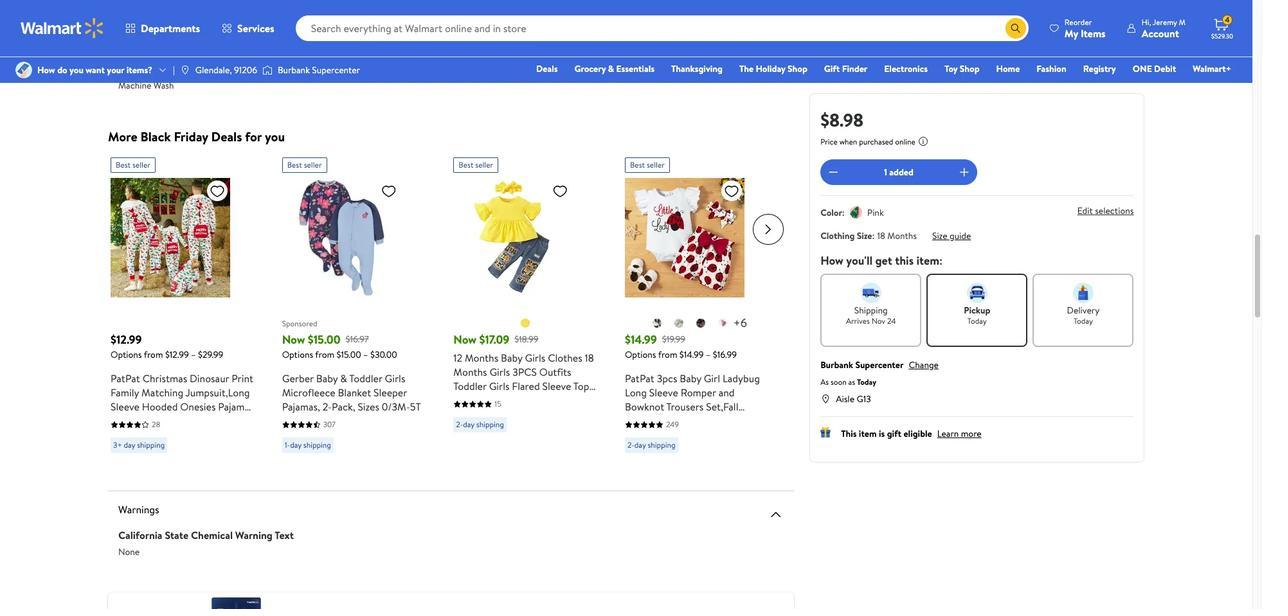 Task type: locate. For each thing, give the bounding box(es) containing it.
the holiday shop
[[740, 62, 808, 75]]

0 vertical spatial deals
[[536, 62, 558, 75]]

sleeve left hooded
[[111, 400, 140, 414]]

1 vertical spatial $12.99
[[165, 349, 189, 361]]

2 horizontal spatial baby
[[680, 372, 702, 386]]

18 down "pink"
[[877, 230, 885, 242]]

 image right 91206
[[262, 64, 273, 77]]

intent image for pickup image
[[967, 283, 987, 304]]

1 vertical spatial clothes
[[625, 414, 660, 428]]

2 vertical spatial 18
[[746, 414, 755, 428]]

5t
[[410, 400, 421, 414]]

learn more button
[[937, 428, 982, 441]]

today down intent image for pickup
[[967, 316, 987, 327]]

0 horizontal spatial $14.99
[[625, 332, 657, 348]]

sleeve left top
[[542, 379, 571, 394]]

0 horizontal spatial baby
[[316, 372, 338, 386]]

2 now from the left
[[454, 332, 477, 348]]

4 best from the left
[[630, 159, 645, 170]]

$16.97
[[346, 333, 369, 346]]

1 best seller from the left
[[116, 159, 150, 170]]

0 horizontal spatial size
[[857, 230, 872, 242]]

0 vertical spatial $14.99
[[625, 332, 657, 348]]

yellow
[[518, 408, 547, 422]]

0 horizontal spatial how
[[37, 64, 55, 77]]

burbank inside burbank supercenter change as soon as today
[[820, 359, 853, 372]]

patpat christmas dinosaur print family matching jumpsuit,long sleeve hooded onesies pajamas sets,christmas pj's sleepwear christmas pjs for family and pets bandana(flame resistant) image
[[111, 178, 230, 298]]

best for now $15.00
[[287, 159, 302, 170]]

seller
[[132, 159, 150, 170], [304, 159, 322, 170], [475, 159, 493, 170], [647, 159, 665, 170]]

1 product group from the left
[[111, 152, 254, 459]]

0 horizontal spatial clothes
[[548, 351, 583, 365]]

:
[[842, 206, 845, 219], [872, 230, 875, 242]]

baby down $18.99
[[501, 351, 523, 365]]

family up 'sets,christmas'
[[111, 386, 139, 400]]

: up clothing on the right of page
[[842, 206, 845, 219]]

grocery
[[575, 62, 606, 75]]

gifting made easy image
[[820, 428, 831, 438]]

for right friday
[[245, 128, 262, 145]]

now down "sponsored"
[[282, 332, 305, 348]]

2 horizontal spatial from
[[658, 349, 678, 361]]

how left 'do' at the left of the page
[[37, 64, 55, 77]]

gerber baby & toddler girls microfleece blanket sleeper pajamas, 2-pack, sizes 0/3m-5t image
[[282, 178, 402, 298]]

 image
[[15, 62, 32, 78], [262, 64, 273, 77], [180, 65, 190, 75]]

capitalone image
[[210, 598, 263, 610]]

3 best seller from the left
[[459, 159, 493, 170]]

flared
[[512, 379, 540, 394]]

clothes up top
[[548, 351, 583, 365]]

deals link
[[531, 62, 564, 76]]

 image right |
[[180, 65, 190, 75]]

pants
[[555, 394, 580, 408]]

$15.00 down "sponsored"
[[308, 332, 341, 348]]

1 horizontal spatial sleeve
[[542, 379, 571, 394]]

baby inside the gerber baby & toddler girls microfleece blanket sleeper pajamas, 2-pack, sizes 0/3m-5t
[[316, 372, 338, 386]]

24
[[887, 316, 896, 327]]

shop right the holiday
[[788, 62, 808, 75]]

$12.99 left $29.99
[[165, 349, 189, 361]]

2 patpat from the left
[[625, 372, 655, 386]]

3 from from the left
[[658, 349, 678, 361]]

romper
[[681, 386, 716, 400]]

0 horizontal spatial toddler
[[349, 372, 383, 386]]

1 vertical spatial for
[[174, 428, 187, 442]]

resistant)
[[203, 442, 247, 457]]

2-
[[323, 400, 332, 414], [456, 419, 463, 430], [628, 440, 635, 451]]

2 product group from the left
[[282, 152, 425, 459]]

from inside sponsored now $15.00 $16.97 options from $15.00 – $30.00
[[315, 349, 335, 361]]

2 from from the left
[[315, 349, 335, 361]]

patpat left matching on the bottom left
[[111, 372, 140, 386]]

now inside now $17.09 $18.99 12 months baby girls clothes 18 months girls 3pcs outfits toddler girls flared sleeve top sunflower patch jeans pants headband set yellow
[[454, 332, 477, 348]]

2-day shipping down 249
[[628, 440, 676, 451]]

& right grocery
[[608, 62, 614, 75]]

2 horizontal spatial  image
[[262, 64, 273, 77]]

0 horizontal spatial and
[[221, 428, 237, 442]]

$18.99
[[515, 333, 539, 346]]

family down onesies
[[190, 428, 218, 442]]

from down $19.99
[[658, 349, 678, 361]]

2 – from the left
[[363, 349, 368, 361]]

0 vertical spatial and
[[719, 386, 735, 400]]

gift finder
[[824, 62, 868, 75]]

outfits
[[539, 365, 571, 379]]

day down pajamas,
[[290, 440, 302, 451]]

clothes
[[548, 351, 583, 365], [625, 414, 660, 428]]

1 horizontal spatial and
[[719, 386, 735, 400]]

1 horizontal spatial family
[[190, 428, 218, 442]]

1 best from the left
[[116, 159, 131, 170]]

0 vertical spatial 2-day shipping
[[456, 419, 504, 430]]

2- down bowknot
[[628, 440, 635, 451]]

0 horizontal spatial shop
[[788, 62, 808, 75]]

supercenter inside burbank supercenter change as soon as today
[[855, 359, 904, 372]]

1 horizontal spatial options
[[282, 349, 313, 361]]

gift finder link
[[819, 62, 874, 76]]

add to favorites list, patpat christmas dinosaur print family matching jumpsuit,long sleeve hooded onesies pajamas sets,christmas pj's sleepwear christmas pjs for family and pets bandana(flame resistant) image
[[210, 183, 225, 199]]

months for size
[[887, 230, 917, 242]]

options down white image
[[625, 349, 656, 361]]

item
[[859, 428, 877, 441]]

today inside pickup today
[[967, 316, 987, 327]]

$14.99 down $19.99
[[680, 349, 704, 361]]

guide
[[950, 230, 971, 242]]

2 horizontal spatial options
[[625, 349, 656, 361]]

reorder my items
[[1065, 16, 1106, 40]]

$30.00
[[370, 349, 397, 361]]

1 horizontal spatial clothes
[[625, 414, 660, 428]]

$14.99 down white image
[[625, 332, 657, 348]]

pack,
[[332, 400, 355, 414]]

1 horizontal spatial for
[[245, 128, 262, 145]]

1 horizontal spatial from
[[315, 349, 335, 361]]

sponsored
[[282, 318, 317, 329]]

best for now $17.09
[[459, 159, 474, 170]]

2-day shipping down sunflower
[[456, 419, 504, 430]]

1 patpat from the left
[[111, 372, 140, 386]]

intent image for shipping image
[[861, 283, 881, 304]]

0 horizontal spatial 2-day shipping
[[456, 419, 504, 430]]

0 horizontal spatial sleeve
[[111, 400, 140, 414]]

registry
[[1083, 62, 1116, 75]]

trousers
[[667, 400, 704, 414]]

1 horizontal spatial baby
[[501, 351, 523, 365]]

today inside delivery today
[[1074, 316, 1093, 327]]

toddler up sizes
[[349, 372, 383, 386]]

 image left 'do' at the left of the page
[[15, 62, 32, 78]]

2 horizontal spatial 18
[[877, 230, 885, 242]]

1 horizontal spatial 2-
[[456, 419, 463, 430]]

size left guide
[[932, 230, 947, 242]]

glendale,
[[195, 64, 232, 77]]

0 vertical spatial 2-
[[323, 400, 332, 414]]

now up 12
[[454, 332, 477, 348]]

deals left grocery
[[536, 62, 558, 75]]

sleeve right long
[[649, 386, 678, 400]]

how do you want your items?
[[37, 64, 152, 77]]

4 product group from the left
[[625, 152, 768, 459]]

3 – from the left
[[706, 349, 711, 361]]

shipping down 249
[[648, 440, 676, 451]]

product group containing $12.99
[[111, 152, 254, 459]]

1 vertical spatial &
[[340, 372, 347, 386]]

edit selections
[[1077, 205, 1134, 218]]

3 product group from the left
[[454, 152, 597, 459]]

legal information image
[[918, 136, 928, 147]]

0 horizontal spatial from
[[144, 349, 163, 361]]

2 horizontal spatial today
[[1074, 316, 1093, 327]]

shipping down the 15
[[476, 419, 504, 430]]

for
[[245, 128, 262, 145], [174, 428, 187, 442]]

1 vertical spatial 2-
[[456, 419, 463, 430]]

matching
[[142, 386, 183, 400]]

patpat for matching
[[111, 372, 140, 386]]

today for delivery
[[1074, 316, 1093, 327]]

and right romper
[[719, 386, 735, 400]]

0 vertical spatial you
[[69, 64, 84, 77]]

day down sunflower
[[463, 419, 475, 430]]

0 vertical spatial :
[[842, 206, 845, 219]]

and
[[719, 386, 735, 400], [221, 428, 237, 442]]

directions image
[[768, 41, 784, 56]]

0 horizontal spatial options
[[111, 349, 142, 361]]

–
[[191, 349, 196, 361], [363, 349, 368, 361], [706, 349, 711, 361]]

0 horizontal spatial supercenter
[[312, 64, 360, 77]]

when
[[839, 136, 857, 147]]

shipping down 307
[[303, 440, 331, 451]]

0 horizontal spatial for
[[174, 428, 187, 442]]

get
[[875, 253, 892, 269]]

and down pajamas
[[221, 428, 237, 442]]

3 options from the left
[[625, 349, 656, 361]]

toddler up headband at the left of the page
[[454, 379, 487, 394]]

jeremy
[[1153, 16, 1177, 27]]

1 horizontal spatial toddler
[[454, 379, 487, 394]]

baby inside patpat 3pcs baby girl ladybug long sleeve romper and bowknot trousers set,fall clothes newborn outfit,0-18 month
[[680, 372, 702, 386]]

1-
[[285, 440, 290, 451]]

the
[[740, 62, 754, 75]]

1 from from the left
[[144, 349, 163, 361]]

18 right 'set,fall'
[[746, 414, 755, 428]]

clothes down long
[[625, 414, 660, 428]]

patpat inside patpat 3pcs baby girl ladybug long sleeve romper and bowknot trousers set,fall clothes newborn outfit,0-18 month
[[625, 372, 655, 386]]

2 horizontal spatial 2-
[[628, 440, 635, 451]]

1 vertical spatial :
[[872, 230, 875, 242]]

from up matching on the bottom left
[[144, 349, 163, 361]]

: down "pink"
[[872, 230, 875, 242]]

4 seller from the left
[[647, 159, 665, 170]]

clear search field text image
[[990, 23, 1001, 33]]

seller for now $15.00
[[304, 159, 322, 170]]

intent image for delivery image
[[1073, 283, 1094, 304]]

shop
[[788, 62, 808, 75], [960, 62, 980, 75]]

1 horizontal spatial $14.99
[[680, 349, 704, 361]]

2- down sunflower
[[456, 419, 463, 430]]

directions
[[118, 36, 164, 50]]

months up sunflower
[[454, 365, 487, 379]]

pickup today
[[964, 304, 990, 327]]

baby right gerber
[[316, 372, 338, 386]]

deals right friday
[[211, 128, 242, 145]]

girls down $30.00
[[385, 372, 405, 386]]

+6
[[734, 315, 747, 331]]

1 vertical spatial burbank
[[820, 359, 853, 372]]

1 vertical spatial 2-day shipping
[[628, 440, 676, 451]]

12 months baby girls clothes 18 months girls 3pcs outfits toddler girls flared sleeve top sunflower patch jeans pants headband set yellow image
[[454, 178, 573, 298]]

months up this
[[887, 230, 917, 242]]

0 vertical spatial supercenter
[[312, 64, 360, 77]]

– left $16.99
[[706, 349, 711, 361]]

deals
[[536, 62, 558, 75], [211, 128, 242, 145]]

toddler inside the gerber baby & toddler girls microfleece blanket sleeper pajamas, 2-pack, sizes 0/3m-5t
[[349, 372, 383, 386]]

307
[[323, 419, 336, 430]]

change
[[909, 359, 939, 372]]

walmart+ link
[[1187, 62, 1237, 76]]

18 up top
[[585, 351, 594, 365]]

2 best from the left
[[287, 159, 302, 170]]

months down $17.09
[[465, 351, 499, 365]]

jumpsuit,long
[[186, 386, 250, 400]]

you'll
[[846, 253, 872, 269]]

1 vertical spatial deals
[[211, 128, 242, 145]]

thanksgiving link
[[666, 62, 729, 76]]

$12.99 up matching on the bottom left
[[111, 332, 142, 348]]

today right as
[[857, 377, 876, 388]]

sets,christmas
[[111, 414, 177, 428]]

today inside burbank supercenter change as soon as today
[[857, 377, 876, 388]]

change button
[[909, 359, 939, 372]]

day right 3+
[[124, 440, 135, 451]]

wash
[[153, 79, 174, 92]]

& up pack, at the bottom of the page
[[340, 372, 347, 386]]

day
[[463, 419, 475, 430], [124, 440, 135, 451], [290, 440, 302, 451], [635, 440, 646, 451]]

0 horizontal spatial patpat
[[111, 372, 140, 386]]

burbank for burbank supercenter
[[278, 64, 310, 77]]

now inside sponsored now $15.00 $16.97 options from $15.00 – $30.00
[[282, 332, 305, 348]]

1 now from the left
[[282, 332, 305, 348]]

1 horizontal spatial patpat
[[625, 372, 655, 386]]

options inside $12.99 options from $12.99 – $29.99
[[111, 349, 142, 361]]

– left $29.99
[[191, 349, 196, 361]]

patpat inside patpat christmas dinosaur print family matching jumpsuit,long sleeve hooded onesies pajamas sets,christmas pj's sleepwear christmas pjs for family and pets bandana(flame resistant)
[[111, 372, 140, 386]]

0 horizontal spatial &
[[340, 372, 347, 386]]

do
[[57, 64, 67, 77]]

3 seller from the left
[[475, 159, 493, 170]]

departments button
[[114, 13, 211, 44]]

product group containing +6
[[625, 152, 768, 459]]

text
[[275, 529, 294, 543]]

1 horizontal spatial today
[[967, 316, 987, 327]]

$15.00 down $16.97
[[337, 349, 361, 361]]

today down intent image for delivery
[[1074, 316, 1093, 327]]

0 vertical spatial &
[[608, 62, 614, 75]]

0 vertical spatial how
[[37, 64, 55, 77]]

hi, jeremy m account
[[1142, 16, 1186, 40]]

black pants image
[[696, 318, 706, 329]]

size up you'll
[[857, 230, 872, 242]]

options inside $14.99 $19.99 options from $14.99 – $16.99
[[625, 349, 656, 361]]

clothing size : 18 months
[[820, 230, 917, 242]]

set,fall
[[706, 400, 739, 414]]

shop right "toy"
[[960, 62, 980, 75]]

burbank right 91206
[[278, 64, 310, 77]]

0 vertical spatial 18
[[877, 230, 885, 242]]

hooded
[[142, 400, 178, 414]]

fashion link
[[1031, 62, 1073, 76]]

1 – from the left
[[191, 349, 196, 361]]

0 horizontal spatial today
[[857, 377, 876, 388]]

 image for how do you want your items?
[[15, 62, 32, 78]]

1 vertical spatial supercenter
[[855, 359, 904, 372]]

0 horizontal spatial 18
[[585, 351, 594, 365]]

1 horizontal spatial shop
[[960, 62, 980, 75]]

0 horizontal spatial –
[[191, 349, 196, 361]]

available in additional 6 variants element
[[734, 315, 747, 331]]

$15.00
[[308, 332, 341, 348], [337, 349, 361, 361]]

4 best seller from the left
[[630, 159, 665, 170]]

0 horizontal spatial now
[[282, 332, 305, 348]]

microfleece
[[282, 386, 336, 400]]

product group
[[111, 152, 254, 459], [282, 152, 425, 459], [454, 152, 597, 459], [625, 152, 768, 459]]

0 vertical spatial family
[[111, 386, 139, 400]]

1 options from the left
[[111, 349, 142, 361]]

– inside $12.99 options from $12.99 – $29.99
[[191, 349, 196, 361]]

how down clothing on the right of page
[[820, 253, 843, 269]]

baby left girl
[[680, 372, 702, 386]]

0 vertical spatial $15.00
[[308, 332, 341, 348]]

1 horizontal spatial &
[[608, 62, 614, 75]]

clothes inside now $17.09 $18.99 12 months baby girls clothes 18 months girls 3pcs outfits toddler girls flared sleeve top sunflower patch jeans pants headband set yellow
[[548, 351, 583, 365]]

from down "sponsored"
[[315, 349, 335, 361]]

set
[[501, 408, 516, 422]]

pj's
[[179, 414, 195, 428]]

options up gerber
[[282, 349, 313, 361]]

2- up 307
[[323, 400, 332, 414]]

seller for now $17.09
[[475, 159, 493, 170]]

burbank
[[278, 64, 310, 77], [820, 359, 853, 372]]

state
[[165, 529, 189, 543]]

0 horizontal spatial $12.99
[[111, 332, 142, 348]]

options up matching on the bottom left
[[111, 349, 142, 361]]

add to favorites list, patpat 3pcs baby girl ladybug long sleeve romper and bowknot trousers set,fall clothes newborn outfit,0-18 month image
[[724, 183, 740, 199]]

product group containing now $15.00
[[282, 152, 425, 459]]

1 horizontal spatial burbank
[[820, 359, 853, 372]]

bandana(flame
[[132, 442, 200, 457]]

3 best from the left
[[459, 159, 474, 170]]

shipping
[[476, 419, 504, 430], [137, 440, 165, 451], [303, 440, 331, 451], [648, 440, 676, 451]]

how for how do you want your items?
[[37, 64, 55, 77]]

2 best seller from the left
[[287, 159, 322, 170]]

2 horizontal spatial sleeve
[[649, 386, 678, 400]]

learn
[[937, 428, 959, 441]]

1 horizontal spatial how
[[820, 253, 843, 269]]

 image for glendale, 91206
[[180, 65, 190, 75]]

2 seller from the left
[[304, 159, 322, 170]]

2 options from the left
[[282, 349, 313, 361]]

2 shop from the left
[[960, 62, 980, 75]]

2 horizontal spatial –
[[706, 349, 711, 361]]

1 horizontal spatial now
[[454, 332, 477, 348]]

nov
[[872, 316, 885, 327]]

1 horizontal spatial –
[[363, 349, 368, 361]]

– down $16.97
[[363, 349, 368, 361]]

color :
[[820, 206, 845, 219]]

for right pjs
[[174, 428, 187, 442]]

1 vertical spatial how
[[820, 253, 843, 269]]

1 shop from the left
[[788, 62, 808, 75]]

1 vertical spatial and
[[221, 428, 237, 442]]

2 size from the left
[[932, 230, 947, 242]]

1 vertical spatial 18
[[585, 351, 594, 365]]

walmart image
[[21, 18, 104, 39]]

toddler inside now $17.09 $18.99 12 months baby girls clothes 18 months girls 3pcs outfits toddler girls flared sleeve top sunflower patch jeans pants headband set yellow
[[454, 379, 487, 394]]

burbank up soon
[[820, 359, 853, 372]]

options
[[111, 349, 142, 361], [282, 349, 313, 361], [625, 349, 656, 361]]

1 horizontal spatial size
[[932, 230, 947, 242]]

0 vertical spatial clothes
[[548, 351, 583, 365]]

toy shop link
[[939, 62, 986, 76]]

patpat left the 3pcs
[[625, 372, 655, 386]]

0 horizontal spatial 2-
[[323, 400, 332, 414]]

1 horizontal spatial 18
[[746, 414, 755, 428]]

california state chemical warning text none
[[118, 529, 294, 559]]

from inside $12.99 options from $12.99 – $29.99
[[144, 349, 163, 361]]

0 horizontal spatial  image
[[15, 62, 32, 78]]

1 horizontal spatial  image
[[180, 65, 190, 75]]

glendale, 91206
[[195, 64, 257, 77]]

 image for burbank supercenter
[[262, 64, 273, 77]]

from inside $14.99 $19.99 options from $14.99 – $16.99
[[658, 349, 678, 361]]

0 vertical spatial $12.99
[[111, 332, 142, 348]]

|
[[173, 64, 175, 77]]

chemical
[[191, 529, 233, 543]]

1 horizontal spatial you
[[265, 128, 285, 145]]



Task type: describe. For each thing, give the bounding box(es) containing it.
delivery today
[[1067, 304, 1100, 327]]

1  added
[[884, 166, 914, 179]]

yellow image
[[520, 318, 530, 329]]

18 inside now $17.09 $18.99 12 months baby girls clothes 18 months girls 3pcs outfits toddler girls flared sleeve top sunflower patch jeans pants headband set yellow
[[585, 351, 594, 365]]

toy shop
[[945, 62, 980, 75]]

patpat 3pcs baby girl ladybug long sleeve romper and bowknot trousers set,fall clothes newborn outfit,0-18 month
[[625, 372, 760, 442]]

pink
[[867, 206, 884, 219]]

$14.99 $19.99 options from $14.99 – $16.99
[[625, 332, 737, 361]]

one
[[1133, 62, 1152, 75]]

gerber baby & toddler girls microfleece blanket sleeper pajamas, 2-pack, sizes 0/3m-5t
[[282, 372, 421, 414]]

electronics link
[[879, 62, 934, 76]]

1 vertical spatial family
[[190, 428, 218, 442]]

best for $14.99
[[630, 159, 645, 170]]

added
[[889, 166, 914, 179]]

1 horizontal spatial :
[[872, 230, 875, 242]]

fashion
[[1037, 62, 1067, 75]]

4 $529.30
[[1212, 14, 1234, 41]]

patch
[[501, 394, 526, 408]]

how for how you'll get this item:
[[820, 253, 843, 269]]

this
[[841, 428, 857, 441]]

holiday
[[756, 62, 786, 75]]

g13
[[857, 393, 871, 406]]

blanket
[[338, 386, 371, 400]]

electronics
[[884, 62, 928, 75]]

pajamas,
[[282, 400, 320, 414]]

online
[[895, 136, 915, 147]]

for inside patpat christmas dinosaur print family matching jumpsuit,long sleeve hooded onesies pajamas sets,christmas pj's sleepwear christmas pjs for family and pets bandana(flame resistant)
[[174, 428, 187, 442]]

item:
[[916, 253, 943, 269]]

color
[[820, 206, 842, 219]]

gerber
[[282, 372, 314, 386]]

decrease quantity carter's child of mine toddler christmas one-piece pajamas, sizes 12m-5t, current quantity 1 image
[[826, 165, 841, 180]]

warnings image
[[768, 507, 784, 523]]

seller for $14.99
[[647, 159, 665, 170]]

the holiday shop link
[[734, 62, 813, 76]]

soon
[[831, 377, 846, 388]]

best seller for now $15.00
[[287, 159, 322, 170]]

sleeper
[[374, 386, 407, 400]]

day down bowknot
[[635, 440, 646, 451]]

white image
[[652, 318, 662, 329]]

1 horizontal spatial 2-day shipping
[[628, 440, 676, 451]]

arrives
[[846, 316, 870, 327]]

sleeve inside patpat 3pcs baby girl ladybug long sleeve romper and bowknot trousers set,fall clothes newborn outfit,0-18 month
[[649, 386, 678, 400]]

patpat 3pcs baby girl ladybug long sleeve romper and bowknot trousers set,fall clothes newborn outfit,0-18 month image
[[625, 178, 745, 298]]

one debit
[[1133, 62, 1177, 75]]

add to favorites list, 12 months baby girls clothes 18 months girls 3pcs outfits toddler girls flared sleeve top sunflower patch jeans pants headband set yellow image
[[553, 183, 568, 199]]

3+ day shipping
[[113, 440, 165, 451]]

girls up the 15
[[489, 379, 510, 394]]

0 vertical spatial for
[[245, 128, 262, 145]]

sizes
[[358, 400, 379, 414]]

best seller for now $17.09
[[459, 159, 493, 170]]

& inside the gerber baby & toddler girls microfleece blanket sleeper pajamas, 2-pack, sizes 0/3m-5t
[[340, 372, 347, 386]]

1 vertical spatial $14.99
[[680, 349, 704, 361]]

friday
[[174, 128, 208, 145]]

this
[[895, 253, 914, 269]]

product group containing now $17.09
[[454, 152, 597, 459]]

aisle
[[836, 393, 854, 406]]

home link
[[991, 62, 1026, 76]]

sleeve inside now $17.09 $18.99 12 months baby girls clothes 18 months girls 3pcs outfits toddler girls flared sleeve top sunflower patch jeans pants headband set yellow
[[542, 379, 571, 394]]

months for $17.09
[[465, 351, 499, 365]]

0 horizontal spatial deals
[[211, 128, 242, 145]]

lovely red image
[[674, 318, 684, 329]]

debit
[[1154, 62, 1177, 75]]

& inside grocery & essentials link
[[608, 62, 614, 75]]

pajamas
[[218, 400, 254, 414]]

increase quantity carter's child of mine toddler christmas one-piece pajamas, sizes 12m-5t, current quantity 1 image
[[957, 165, 972, 180]]

essentials
[[616, 62, 655, 75]]

burbank supercenter change as soon as today
[[820, 359, 939, 388]]

as
[[820, 377, 829, 388]]

3pcs
[[657, 372, 678, 386]]

girls left 3pcs
[[490, 365, 510, 379]]

search icon image
[[1011, 23, 1021, 33]]

$529.30
[[1212, 32, 1234, 41]]

1 horizontal spatial deals
[[536, 62, 558, 75]]

this item is gift eligible learn more
[[841, 428, 982, 441]]

2- inside the gerber baby & toddler girls microfleece blanket sleeper pajamas, 2-pack, sizes 0/3m-5t
[[323, 400, 332, 414]]

next slide for more black friday deals for you list image
[[753, 214, 784, 245]]

bowknot
[[625, 400, 664, 414]]

supercenter for burbank supercenter change as soon as today
[[855, 359, 904, 372]]

machine
[[118, 79, 151, 92]]

home
[[997, 62, 1020, 75]]

4
[[1225, 14, 1230, 25]]

Walmart Site-Wide search field
[[296, 15, 1029, 41]]

girls inside the gerber baby & toddler girls microfleece blanket sleeper pajamas, 2-pack, sizes 0/3m-5t
[[385, 372, 405, 386]]

1 vertical spatial $15.00
[[337, 349, 361, 361]]

ladybug image
[[718, 318, 728, 329]]

size guide
[[932, 230, 971, 242]]

eligible
[[904, 428, 932, 441]]

0/3m-
[[382, 400, 410, 414]]

shipping
[[854, 304, 888, 317]]

m
[[1179, 16, 1186, 27]]

registry link
[[1078, 62, 1122, 76]]

supercenter for burbank supercenter
[[312, 64, 360, 77]]

clothing
[[820, 230, 855, 242]]

1 horizontal spatial $12.99
[[165, 349, 189, 361]]

now $17.09 $18.99 12 months baby girls clothes 18 months girls 3pcs outfits toddler girls flared sleeve top sunflower patch jeans pants headband set yellow
[[454, 332, 594, 422]]

1 size from the left
[[857, 230, 872, 242]]

price
[[820, 136, 838, 147]]

– inside sponsored now $15.00 $16.97 options from $15.00 – $30.00
[[363, 349, 368, 361]]

and inside patpat christmas dinosaur print family matching jumpsuit,long sleeve hooded onesies pajamas sets,christmas pj's sleepwear christmas pjs for family and pets bandana(flame resistant)
[[221, 428, 237, 442]]

0 horizontal spatial :
[[842, 206, 845, 219]]

sleeve inside patpat christmas dinosaur print family matching jumpsuit,long sleeve hooded onesies pajamas sets,christmas pj's sleepwear christmas pjs for family and pets bandana(flame resistant)
[[111, 400, 140, 414]]

18 inside patpat 3pcs baby girl ladybug long sleeve romper and bowknot trousers set,fall clothes newborn outfit,0-18 month
[[746, 414, 755, 428]]

burbank supercenter
[[278, 64, 360, 77]]

3+
[[113, 440, 122, 451]]

options inside sponsored now $15.00 $16.97 options from $15.00 – $30.00
[[282, 349, 313, 361]]

is
[[879, 428, 885, 441]]

california
[[118, 529, 162, 543]]

services
[[237, 21, 274, 35]]

outfit,0-
[[706, 414, 746, 428]]

add to favorites list, gerber baby & toddler girls microfleece blanket sleeper pajamas, 2-pack, sizes 0/3m-5t image
[[381, 183, 397, 199]]

price when purchased online
[[820, 136, 915, 147]]

0 horizontal spatial family
[[111, 386, 139, 400]]

ladybug
[[723, 372, 760, 386]]

today for pickup
[[967, 316, 987, 327]]

0 vertical spatial christmas
[[143, 372, 187, 386]]

burbank for burbank supercenter change as soon as today
[[820, 359, 853, 372]]

grocery & essentials
[[575, 62, 655, 75]]

baby inside now $17.09 $18.99 12 months baby girls clothes 18 months girls 3pcs outfits toddler girls flared sleeve top sunflower patch jeans pants headband set yellow
[[501, 351, 523, 365]]

1 seller from the left
[[132, 159, 150, 170]]

2 vertical spatial 2-
[[628, 440, 635, 451]]

more
[[961, 428, 982, 441]]

girls down $18.99
[[525, 351, 546, 365]]

black
[[141, 128, 171, 145]]

best seller for $14.99
[[630, 159, 665, 170]]

more black friday deals for you
[[108, 128, 285, 145]]

$19.99
[[662, 333, 686, 346]]

and inside patpat 3pcs baby girl ladybug long sleeve romper and bowknot trousers set,fall clothes newborn outfit,0-18 month
[[719, 386, 735, 400]]

jeans
[[528, 394, 553, 408]]

month
[[625, 428, 655, 442]]

1 vertical spatial you
[[265, 128, 285, 145]]

purchased
[[859, 136, 893, 147]]

finder
[[842, 62, 868, 75]]

edit
[[1077, 205, 1093, 218]]

$12.99 options from $12.99 – $29.99
[[111, 332, 223, 361]]

more
[[108, 128, 138, 145]]

0 horizontal spatial you
[[69, 64, 84, 77]]

clothes inside patpat 3pcs baby girl ladybug long sleeve romper and bowknot trousers set,fall clothes newborn outfit,0-18 month
[[625, 414, 660, 428]]

1 vertical spatial christmas
[[111, 428, 155, 442]]

account
[[1142, 26, 1180, 40]]

fabric care instructions machine wash
[[118, 62, 226, 92]]

Search search field
[[296, 15, 1029, 41]]

– inside $14.99 $19.99 options from $14.99 – $16.99
[[706, 349, 711, 361]]

shipping down 28
[[137, 440, 165, 451]]

care
[[149, 62, 170, 76]]

patpat for long
[[625, 372, 655, 386]]

dinosaur
[[190, 372, 229, 386]]



Task type: vqa. For each thing, say whether or not it's contained in the screenshot.
2nd 'from' from left
yes



